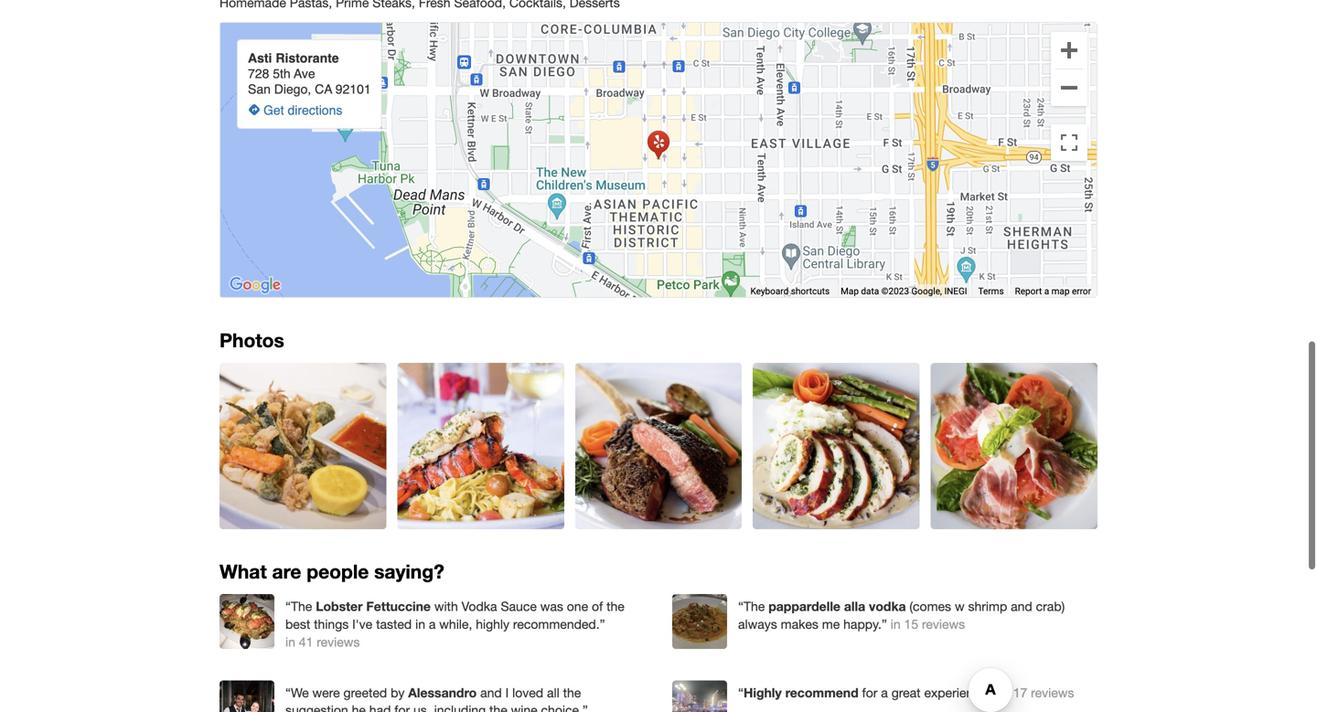 Task type: locate. For each thing, give the bounding box(es) containing it.
the up the choice."
[[563, 685, 581, 701]]

icon image
[[648, 131, 692, 189], [648, 131, 670, 160]]

and i loved all the suggestion he had for us, including the wine choice."
[[285, 685, 588, 713]]

the right of
[[607, 599, 625, 614]]

2 horizontal spatial the
[[607, 599, 625, 614]]

1 horizontal spatial reviews
[[922, 617, 965, 632]]

fettuccine
[[366, 599, 431, 614]]

reviews down (comes at the right bottom of page
[[922, 617, 965, 632]]

w
[[955, 599, 965, 614]]

map
[[841, 286, 859, 297]]

2 vertical spatial a
[[881, 685, 888, 701]]

data
[[861, 286, 879, 297]]

1 horizontal spatial for
[[862, 685, 878, 701]]

report a map error link
[[1015, 286, 1092, 297]]

and
[[1011, 599, 1033, 614], [480, 685, 502, 701]]

inegi
[[945, 286, 968, 297]]

saying?
[[374, 561, 444, 583]]

for down the by
[[395, 703, 410, 713]]

0 horizontal spatial reviews
[[317, 635, 360, 650]]

highly
[[476, 617, 510, 632]]

keyboard shortcuts
[[751, 286, 830, 297]]

had
[[369, 703, 391, 713]]

0 vertical spatial a
[[1045, 286, 1050, 297]]

©2023
[[882, 286, 909, 297]]

1 vertical spatial and
[[480, 685, 502, 701]]

in 15 reviews
[[891, 617, 965, 632]]

1 vertical spatial the
[[563, 685, 581, 701]]

google image
[[225, 273, 285, 297]]

by
[[391, 685, 405, 701]]

and inside and i loved all the suggestion he had for us, including the wine choice."
[[480, 685, 502, 701]]

"the
[[285, 599, 312, 614], [738, 599, 765, 614]]

happy."
[[844, 617, 887, 632]]

in
[[415, 617, 425, 632], [891, 617, 901, 632], [285, 635, 295, 650], [1000, 685, 1010, 701]]

are
[[272, 561, 301, 583]]

suggestion
[[285, 703, 348, 713]]

choice."
[[541, 703, 588, 713]]

1 horizontal spatial a
[[881, 685, 888, 701]]

0 vertical spatial and
[[1011, 599, 1033, 614]]

0 horizontal spatial and
[[480, 685, 502, 701]]

asti ristorante 728 5th ave san diego, ca 92101
[[248, 51, 371, 96]]

map
[[1052, 286, 1070, 297]]

report a map error
[[1015, 286, 1092, 297]]

"the lobster fettuccine
[[285, 599, 431, 614]]

1 horizontal spatial the
[[563, 685, 581, 701]]

the
[[607, 599, 625, 614], [563, 685, 581, 701], [490, 703, 508, 713]]

728
[[248, 66, 269, 81]]

1 horizontal spatial "the
[[738, 599, 765, 614]]

"the up the best
[[285, 599, 312, 614]]

keyboard
[[751, 286, 789, 297]]

reviews
[[922, 617, 965, 632], [317, 635, 360, 650], [1031, 685, 1074, 701]]

"the up always
[[738, 599, 765, 614]]

reviews right 17
[[1031, 685, 1074, 701]]

1 "the from the left
[[285, 599, 312, 614]]

san
[[248, 82, 271, 96]]

for
[[862, 685, 878, 701], [395, 703, 410, 713]]

with vodka sauce was one of the best things i've tasted in a while, highly recommended." in 41 reviews
[[285, 599, 625, 650]]

highly
[[744, 685, 782, 701]]

including
[[434, 703, 486, 713]]

and left i
[[480, 685, 502, 701]]

alessandro
[[408, 685, 477, 701]]

directions
[[288, 103, 343, 117]]

(comes
[[910, 599, 952, 614]]

"the for with vodka sauce was one of the best things i've tasted in a while, highly recommended."
[[285, 599, 312, 614]]

a
[[1045, 286, 1050, 297], [429, 617, 436, 632], [881, 685, 888, 701]]

google,
[[912, 286, 942, 297]]

he
[[352, 703, 366, 713]]

"we
[[285, 685, 309, 701]]

best
[[285, 617, 310, 632]]

0 vertical spatial the
[[607, 599, 625, 614]]

0 horizontal spatial "the
[[285, 599, 312, 614]]

(comes w shrimp and crab) always makes me happy."
[[738, 599, 1065, 632]]

a left map
[[1045, 286, 1050, 297]]

0 horizontal spatial a
[[429, 617, 436, 632]]

0 horizontal spatial for
[[395, 703, 410, 713]]

reviews down things
[[317, 635, 360, 650]]

terms
[[979, 286, 1004, 297]]

1 horizontal spatial and
[[1011, 599, 1033, 614]]

a inside with vodka sauce was one of the best things i've tasted in a while, highly recommended." in 41 reviews
[[429, 617, 436, 632]]

92101
[[336, 82, 371, 96]]

me
[[822, 617, 840, 632]]

1 vertical spatial reviews
[[317, 635, 360, 650]]

vodka
[[869, 599, 906, 614]]

a left great
[[881, 685, 888, 701]]

and left crab)
[[1011, 599, 1033, 614]]

1 vertical spatial for
[[395, 703, 410, 713]]

shrimp
[[968, 599, 1008, 614]]

a down with
[[429, 617, 436, 632]]

us,
[[414, 703, 431, 713]]

2 horizontal spatial reviews
[[1031, 685, 1074, 701]]

the down i
[[490, 703, 508, 713]]

tasted
[[376, 617, 412, 632]]

for left great
[[862, 685, 878, 701]]

2 vertical spatial reviews
[[1031, 685, 1074, 701]]

in left 41
[[285, 635, 295, 650]]

reviews inside with vodka sauce was one of the best things i've tasted in a while, highly recommended." in 41 reviews
[[317, 635, 360, 650]]

"the pappardelle alla vodka
[[738, 599, 906, 614]]

people
[[307, 561, 369, 583]]

2 vertical spatial the
[[490, 703, 508, 713]]

0 horizontal spatial the
[[490, 703, 508, 713]]

in left 17
[[1000, 685, 1010, 701]]

2 "the from the left
[[738, 599, 765, 614]]

1 vertical spatial a
[[429, 617, 436, 632]]

error
[[1072, 286, 1092, 297]]



Task type: vqa. For each thing, say whether or not it's contained in the screenshot.
while,
yes



Task type: describe. For each thing, give the bounding box(es) containing it.
get directions
[[264, 103, 343, 117]]

shortcuts
[[791, 286, 830, 297]]

photo of asti ristorante - san diego, ca, us. -fritto misto con calamari- fried crispy calamari and vegetables, served with a spicy red sauce.. make a reservation. image
[[220, 363, 386, 530]]

the inside with vodka sauce was one of the best things i've tasted in a while, highly recommended." in 41 reviews
[[607, 599, 625, 614]]

one
[[567, 599, 588, 614]]

always
[[738, 617, 777, 632]]

map data ©2023 google, inegi
[[841, 286, 968, 297]]

report
[[1015, 286, 1042, 297]]

keyboard shortcuts button
[[751, 285, 830, 298]]

get directions link
[[248, 103, 343, 117]]

greeted
[[344, 685, 387, 701]]

"
[[738, 685, 744, 701]]

recommend
[[786, 685, 859, 701]]

2 horizontal spatial a
[[1045, 286, 1050, 297]]

ca
[[315, 82, 332, 96]]

great
[[892, 685, 921, 701]]

"the for (comes w shrimp and crab) always makes me happy."
[[738, 599, 765, 614]]

0 vertical spatial reviews
[[922, 617, 965, 632]]

diego,
[[274, 82, 311, 96]]

i
[[506, 685, 509, 701]]

"we were greeted by alessandro
[[285, 685, 477, 701]]

asti
[[248, 51, 272, 65]]

15
[[904, 617, 919, 632]]

pappardelle
[[769, 599, 841, 614]]

terms link
[[979, 286, 1004, 297]]

17
[[1014, 685, 1028, 701]]

41
[[299, 635, 313, 650]]

ave
[[294, 66, 315, 81]]

what
[[220, 561, 267, 583]]

5th
[[273, 66, 291, 81]]

with
[[434, 599, 458, 614]]

in right the tasted
[[415, 617, 425, 632]]

lobster
[[316, 599, 363, 614]]

i've
[[352, 617, 373, 632]]

wine
[[511, 703, 538, 713]]

were
[[312, 685, 340, 701]]

alla
[[844, 599, 866, 614]]

get
[[264, 103, 284, 117]]

in left the 15
[[891, 617, 901, 632]]

for inside and i loved all the suggestion he had for us, including the wine choice."
[[395, 703, 410, 713]]

loved
[[512, 685, 544, 701]]

what are people saying?
[[220, 561, 444, 583]]

vodka
[[462, 599, 497, 614]]

was
[[541, 599, 564, 614]]

photo of asti ristorante - san diego, ca, us. -lobster fettuccine- 6 oz. maine lobster tail, scallops, shrimp, fettuccine pasta, homemade sicilian pistachio pesto sauce. make a reservation. image
[[397, 363, 564, 530]]

sauce
[[501, 599, 537, 614]]

things
[[314, 617, 349, 632]]

makes
[[781, 617, 819, 632]]

0 vertical spatial for
[[862, 685, 878, 701]]

photo of asti ristorante - san diego, ca, us. -mozzarella di burrata con prosciutto- heirloom tomatoes, italian basil, fresh burrata mozzarella cheese, parma prosciutto & evoo. make a reservation. image
[[931, 363, 1098, 530]]

of
[[592, 599, 603, 614]]

" highly recommend for a great experience." in 17 reviews
[[738, 685, 1074, 701]]

photos
[[220, 329, 284, 352]]

all
[[547, 685, 560, 701]]

recommended."
[[513, 617, 605, 632]]

photo of asti ristorante - san diego, ca, us. -omaha tomahawk ribeye steak- 30 oz. prime "long" bone-in ribeye grilled to perfection topped with sage infused butter.. make a reservation. image
[[575, 363, 742, 530]]

and inside (comes w shrimp and crab) always makes me happy."
[[1011, 599, 1033, 614]]

ristorante
[[276, 51, 339, 65]]

experience."
[[925, 685, 996, 701]]

crab)
[[1036, 599, 1065, 614]]

map region
[[4, 0, 1175, 385]]

photo of asti ristorante - san diego, ca, us. pollo ripieno alla fiorentina - organic chicken breast stuffed with mozzarella, ricotta and fresh spinach, rolled in prosciutto.. make a reservation. image
[[753, 363, 920, 530]]

while,
[[439, 617, 472, 632]]



